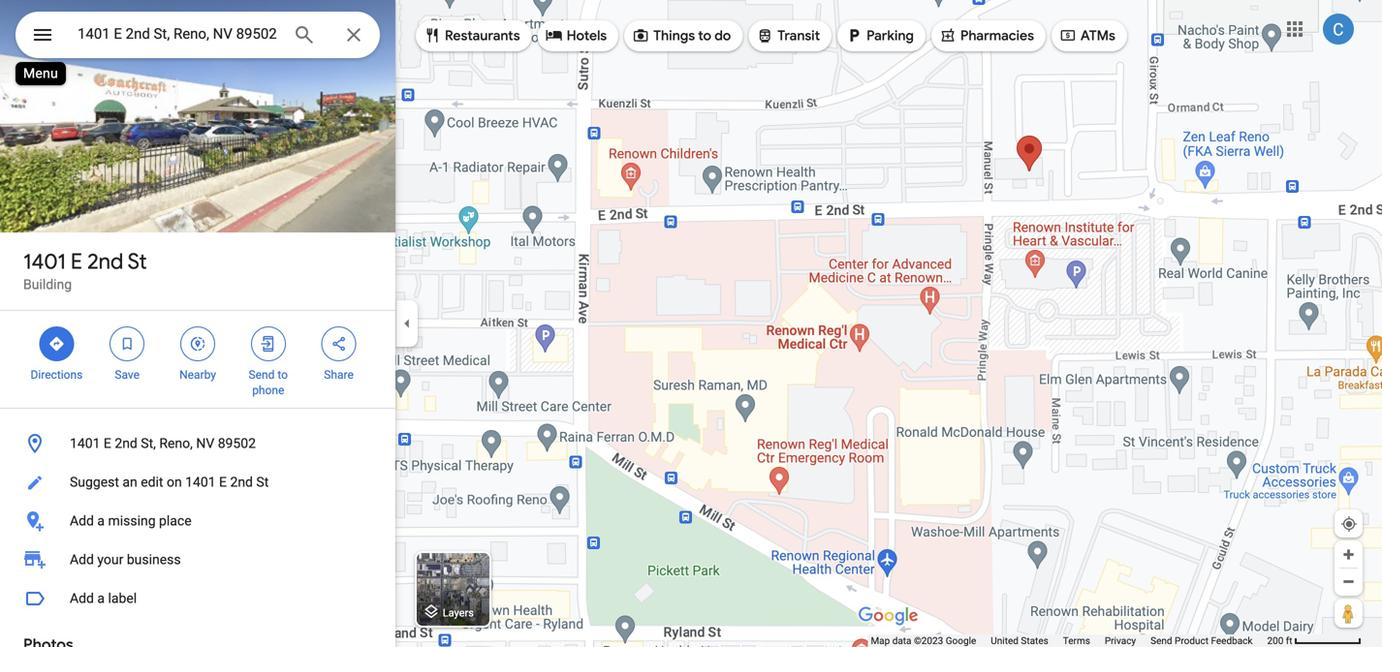 Task type: vqa. For each thing, say whether or not it's contained in the screenshot.
your
yes



Task type: locate. For each thing, give the bounding box(es) containing it.
phone
[[252, 384, 284, 397]]

1 add from the top
[[70, 513, 94, 529]]

add a label button
[[0, 580, 396, 618]]

2 add from the top
[[70, 552, 94, 568]]

add your business link
[[0, 541, 396, 580]]

terms button
[[1063, 635, 1090, 648]]

2 horizontal spatial 1401
[[185, 475, 216, 491]]

0 horizontal spatial send
[[249, 368, 275, 382]]

2 vertical spatial 1401
[[185, 475, 216, 491]]

share
[[324, 368, 354, 382]]

200
[[1267, 635, 1284, 647]]

st up  on the left bottom
[[128, 248, 147, 275]]


[[632, 25, 650, 46]]

1401 for st
[[23, 248, 66, 275]]

0 vertical spatial e
[[71, 248, 82, 275]]

1401 inside suggest an edit on 1401 e 2nd st button
[[185, 475, 216, 491]]

0 horizontal spatial st
[[128, 248, 147, 275]]

send up phone
[[249, 368, 275, 382]]

to up phone
[[278, 368, 288, 382]]

to left do
[[698, 27, 712, 45]]

do
[[715, 27, 731, 45]]

send product feedback button
[[1151, 635, 1253, 648]]

transit
[[778, 27, 820, 45]]

hotels
[[567, 27, 607, 45]]

 atms
[[1059, 25, 1116, 46]]

to inside "send to phone"
[[278, 368, 288, 382]]

0 horizontal spatial e
[[71, 248, 82, 275]]

1 vertical spatial st
[[256, 475, 269, 491]]

e inside 1401 e 2nd st building
[[71, 248, 82, 275]]

add inside button
[[70, 513, 94, 529]]

layers
[[443, 607, 474, 619]]

add a missing place
[[70, 513, 192, 529]]

1 a from the top
[[97, 513, 105, 529]]

product
[[1175, 635, 1209, 647]]

send left the product
[[1151, 635, 1173, 647]]

e up the building
[[71, 248, 82, 275]]

2 vertical spatial add
[[70, 591, 94, 607]]

1401 right the on
[[185, 475, 216, 491]]

2 vertical spatial 2nd
[[230, 475, 253, 491]]

 transit
[[756, 25, 820, 46]]

 restaurants
[[424, 25, 520, 46]]

building
[[23, 277, 72, 293]]

to inside  things to do
[[698, 27, 712, 45]]

send inside "send to phone"
[[249, 368, 275, 382]]

e down the 89502
[[219, 475, 227, 491]]

st
[[128, 248, 147, 275], [256, 475, 269, 491]]

add left label
[[70, 591, 94, 607]]

st,
[[141, 436, 156, 452]]

1401
[[23, 248, 66, 275], [70, 436, 100, 452], [185, 475, 216, 491]]


[[939, 25, 957, 46]]

add for add your business
[[70, 552, 94, 568]]

1401 E 2nd St, Reno, NV 89502 field
[[16, 12, 380, 58]]

footer containing map data ©2023 google
[[871, 635, 1267, 648]]

united
[[991, 635, 1019, 647]]

footer
[[871, 635, 1267, 648]]

add a label
[[70, 591, 137, 607]]

1 vertical spatial 1401
[[70, 436, 100, 452]]

0 vertical spatial send
[[249, 368, 275, 382]]

1 horizontal spatial send
[[1151, 635, 1173, 647]]

2nd down the 89502
[[230, 475, 253, 491]]

terms
[[1063, 635, 1090, 647]]

a inside button
[[97, 591, 105, 607]]

on
[[167, 475, 182, 491]]

2nd for st,
[[115, 436, 137, 452]]


[[31, 21, 54, 49]]

1401 inside 1401 e 2nd st, reno, nv 89502 button
[[70, 436, 100, 452]]

1 vertical spatial a
[[97, 591, 105, 607]]

0 horizontal spatial to
[[278, 368, 288, 382]]

1 horizontal spatial 1401
[[70, 436, 100, 452]]

add down suggest
[[70, 513, 94, 529]]

0 vertical spatial to
[[698, 27, 712, 45]]

0 vertical spatial st
[[128, 248, 147, 275]]

a
[[97, 513, 105, 529], [97, 591, 105, 607]]

add
[[70, 513, 94, 529], [70, 552, 94, 568], [70, 591, 94, 607]]

0 vertical spatial 1401
[[23, 248, 66, 275]]


[[845, 25, 863, 46]]

st down 1401 e 2nd st, reno, nv 89502 button
[[256, 475, 269, 491]]

united states button
[[991, 635, 1049, 648]]

privacy
[[1105, 635, 1136, 647]]


[[756, 25, 774, 46]]

2 horizontal spatial e
[[219, 475, 227, 491]]

0 horizontal spatial 1401
[[23, 248, 66, 275]]

a left missing
[[97, 513, 105, 529]]

2nd up  on the left bottom
[[87, 248, 123, 275]]

actions for 1401 e 2nd st region
[[0, 311, 396, 408]]

map data ©2023 google
[[871, 635, 977, 647]]

1401 inside 1401 e 2nd st building
[[23, 248, 66, 275]]

send product feedback
[[1151, 635, 1253, 647]]

data
[[893, 635, 912, 647]]

atms
[[1081, 27, 1116, 45]]

0 vertical spatial add
[[70, 513, 94, 529]]

1 vertical spatial send
[[1151, 635, 1173, 647]]

1 vertical spatial 2nd
[[115, 436, 137, 452]]

reno,
[[159, 436, 193, 452]]

e
[[71, 248, 82, 275], [104, 436, 111, 452], [219, 475, 227, 491]]

1401 up suggest
[[70, 436, 100, 452]]

collapse side panel image
[[396, 313, 418, 334]]

©2023
[[914, 635, 944, 647]]

1 vertical spatial add
[[70, 552, 94, 568]]

send
[[249, 368, 275, 382], [1151, 635, 1173, 647]]

None field
[[78, 22, 277, 46]]


[[260, 333, 277, 355]]

add left your
[[70, 552, 94, 568]]

2nd
[[87, 248, 123, 275], [115, 436, 137, 452], [230, 475, 253, 491]]


[[545, 25, 563, 46]]

add inside button
[[70, 591, 94, 607]]

save
[[115, 368, 140, 382]]


[[330, 333, 348, 355]]

to
[[698, 27, 712, 45], [278, 368, 288, 382]]

nv
[[196, 436, 214, 452]]

st inside 1401 e 2nd st building
[[128, 248, 147, 275]]

a for label
[[97, 591, 105, 607]]

united states
[[991, 635, 1049, 647]]

 hotels
[[545, 25, 607, 46]]

2nd inside 1401 e 2nd st building
[[87, 248, 123, 275]]

1 vertical spatial to
[[278, 368, 288, 382]]

0 vertical spatial 2nd
[[87, 248, 123, 275]]

send inside button
[[1151, 635, 1173, 647]]

business
[[127, 552, 181, 568]]

missing
[[108, 513, 156, 529]]

1401 e 2nd st building
[[23, 248, 147, 293]]

1401 up the building
[[23, 248, 66, 275]]

add a missing place button
[[0, 502, 396, 541]]

1 horizontal spatial e
[[104, 436, 111, 452]]

suggest
[[70, 475, 119, 491]]

zoom out image
[[1342, 575, 1356, 589]]

2nd left the st,
[[115, 436, 137, 452]]

a left label
[[97, 591, 105, 607]]

0 vertical spatial a
[[97, 513, 105, 529]]

3 add from the top
[[70, 591, 94, 607]]


[[1059, 25, 1077, 46]]

1401 e 2nd st main content
[[0, 0, 396, 648]]


[[424, 25, 441, 46]]

directions
[[31, 368, 83, 382]]

200 ft
[[1267, 635, 1293, 647]]

1 horizontal spatial to
[[698, 27, 712, 45]]

a inside button
[[97, 513, 105, 529]]

e up suggest
[[104, 436, 111, 452]]

1 vertical spatial e
[[104, 436, 111, 452]]

2 a from the top
[[97, 591, 105, 607]]

1 horizontal spatial st
[[256, 475, 269, 491]]



Task type: describe. For each thing, give the bounding box(es) containing it.
 button
[[16, 12, 70, 62]]

a for missing
[[97, 513, 105, 529]]

show your location image
[[1341, 516, 1358, 533]]


[[118, 333, 136, 355]]

add for add a label
[[70, 591, 94, 607]]

none field inside the 1401 e 2nd st, reno, nv 89502 field
[[78, 22, 277, 46]]

suggest an edit on 1401 e 2nd st button
[[0, 463, 396, 502]]

add for add a missing place
[[70, 513, 94, 529]]

google maps element
[[0, 0, 1382, 648]]


[[48, 333, 65, 355]]

parking
[[867, 27, 914, 45]]

89502
[[218, 436, 256, 452]]

send for send to phone
[[249, 368, 275, 382]]

2 vertical spatial e
[[219, 475, 227, 491]]

2nd for st
[[87, 248, 123, 275]]

label
[[108, 591, 137, 607]]

map
[[871, 635, 890, 647]]

ft
[[1286, 635, 1293, 647]]

 things to do
[[632, 25, 731, 46]]

 search field
[[16, 12, 380, 62]]

pharmacies
[[961, 27, 1034, 45]]

google
[[946, 635, 977, 647]]

feedback
[[1211, 635, 1253, 647]]

send for send product feedback
[[1151, 635, 1173, 647]]

suggest an edit on 1401 e 2nd st
[[70, 475, 269, 491]]

 pharmacies
[[939, 25, 1034, 46]]

restaurants
[[445, 27, 520, 45]]

privacy button
[[1105, 635, 1136, 648]]

an
[[123, 475, 137, 491]]

1401 e 2nd st, reno, nv 89502
[[70, 436, 256, 452]]

e for st,
[[104, 436, 111, 452]]

e for st
[[71, 248, 82, 275]]

place
[[159, 513, 192, 529]]

show street view coverage image
[[1335, 599, 1363, 628]]

 parking
[[845, 25, 914, 46]]

st inside button
[[256, 475, 269, 491]]

1401 e 2nd st, reno, nv 89502 button
[[0, 425, 396, 463]]

1401 for st,
[[70, 436, 100, 452]]

your
[[97, 552, 123, 568]]

nearby
[[179, 368, 216, 382]]

google account: cat marinescu  
(ecaterina.marinescu@adept.ai) image
[[1323, 14, 1354, 45]]

add your business
[[70, 552, 181, 568]]

things
[[654, 27, 695, 45]]

edit
[[141, 475, 163, 491]]


[[189, 333, 206, 355]]

states
[[1021, 635, 1049, 647]]

zoom in image
[[1342, 548, 1356, 562]]

200 ft button
[[1267, 635, 1362, 647]]

footer inside "google maps" element
[[871, 635, 1267, 648]]

send to phone
[[249, 368, 288, 397]]



